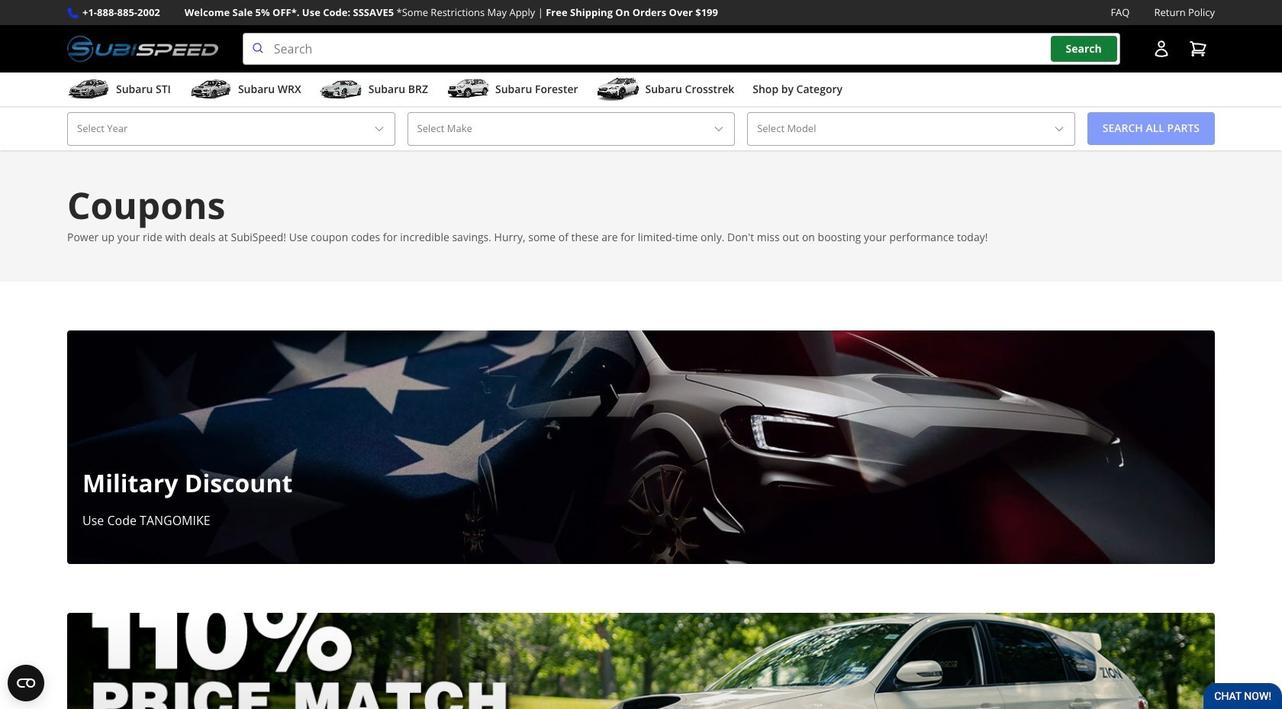 Task type: describe. For each thing, give the bounding box(es) containing it.
button image
[[1153, 40, 1171, 58]]

select model image
[[1054, 123, 1066, 135]]

Select Make button
[[407, 112, 736, 146]]

subispeed logo image
[[67, 33, 218, 65]]

a subaru crosstrek thumbnail image image
[[597, 78, 640, 101]]

open widget image
[[8, 665, 44, 702]]



Task type: locate. For each thing, give the bounding box(es) containing it.
search input field
[[243, 33, 1121, 65]]

a subaru sti thumbnail image image
[[67, 78, 110, 101]]

select year image
[[373, 123, 385, 135]]

Select Year button
[[67, 112, 395, 146]]

Select Model button
[[748, 112, 1076, 146]]

a subaru forester thumbnail image image
[[447, 78, 489, 101]]

select make image
[[713, 123, 726, 135]]

a subaru brz thumbnail image image
[[320, 78, 363, 101]]

a subaru wrx thumbnail image image
[[189, 78, 232, 101]]



Task type: vqa. For each thing, say whether or not it's contained in the screenshot.
number
no



